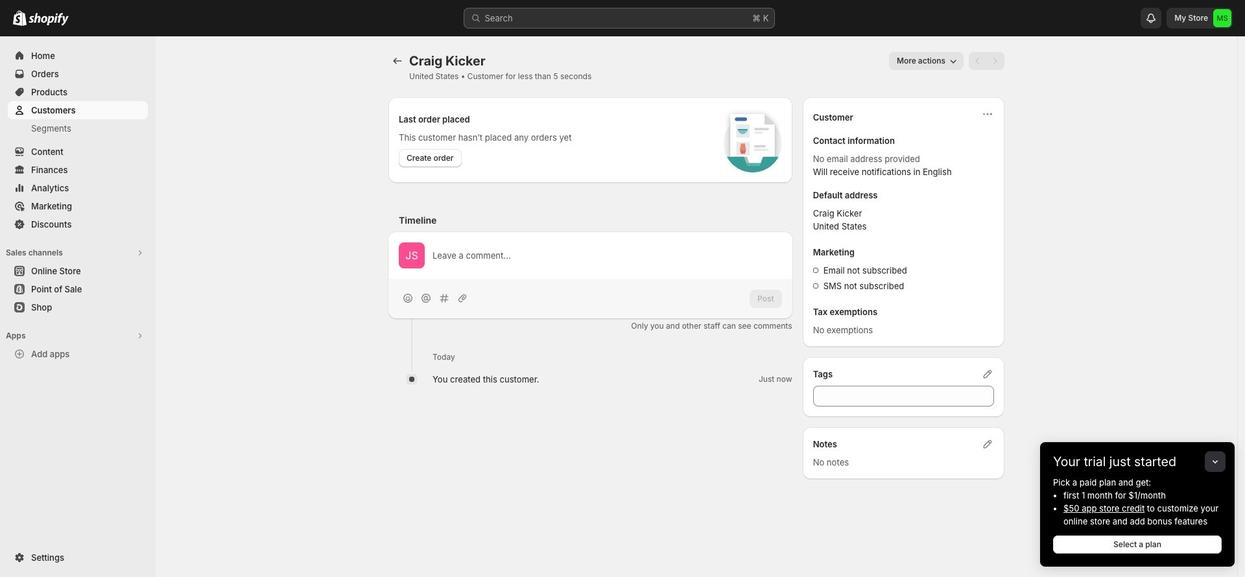 Task type: describe. For each thing, give the bounding box(es) containing it.
avatar with initials j s image
[[399, 243, 425, 269]]

Leave a comment... text field
[[433, 249, 782, 262]]

1 horizontal spatial shopify image
[[29, 13, 69, 26]]



Task type: locate. For each thing, give the bounding box(es) containing it.
None text field
[[814, 386, 995, 407]]

previous image
[[972, 55, 985, 67]]

my store image
[[1214, 9, 1232, 27]]

0 horizontal spatial shopify image
[[13, 10, 27, 26]]

next image
[[990, 55, 1003, 67]]

shopify image
[[13, 10, 27, 26], [29, 13, 69, 26]]



Task type: vqa. For each thing, say whether or not it's contained in the screenshot.
dialog
no



